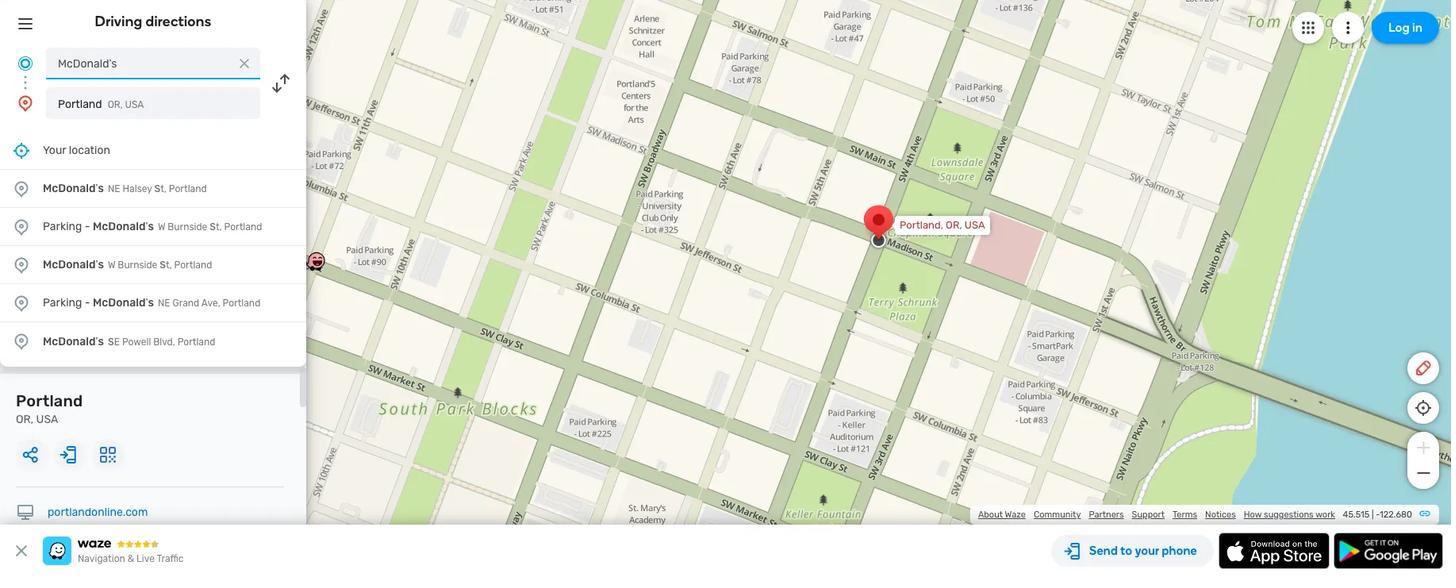 Task type: vqa. For each thing, say whether or not it's contained in the screenshot.
Get
no



Task type: locate. For each thing, give the bounding box(es) containing it.
current location image
[[16, 54, 35, 73]]

2 vertical spatial or,
[[16, 413, 33, 426]]

1 vertical spatial usa
[[965, 219, 986, 231]]

portland
[[58, 98, 102, 111], [16, 391, 83, 410]]

&
[[128, 553, 134, 564]]

0 vertical spatial usa
[[125, 99, 144, 110]]

navigation
[[78, 553, 125, 564]]

portland or, usa
[[58, 98, 144, 111], [16, 391, 83, 426]]

navigation & live traffic
[[78, 553, 184, 564]]

|
[[1372, 510, 1375, 520]]

location image
[[16, 94, 35, 113], [12, 217, 31, 236], [12, 255, 31, 274], [12, 293, 31, 312], [12, 332, 31, 351]]

0 vertical spatial portland
[[58, 98, 102, 111]]

0 horizontal spatial usa
[[36, 413, 58, 426]]

option
[[0, 170, 306, 208], [0, 208, 306, 246], [0, 246, 306, 284], [0, 284, 306, 322], [0, 322, 306, 360]]

about waze link
[[979, 510, 1026, 520]]

x image
[[237, 56, 252, 71], [12, 541, 31, 560]]

about waze community partners support terms notices how suggestions work 45.515 | -122.680
[[979, 510, 1413, 520]]

waze
[[1005, 510, 1026, 520]]

recenter image
[[12, 141, 31, 160]]

0 vertical spatial x image
[[237, 56, 252, 71]]

1 horizontal spatial or,
[[108, 99, 123, 110]]

partners link
[[1090, 510, 1125, 520]]

-
[[1377, 510, 1381, 520]]

zoom in image
[[1414, 438, 1434, 457]]

1 vertical spatial or,
[[946, 219, 963, 231]]

1 horizontal spatial usa
[[125, 99, 144, 110]]

1 vertical spatial x image
[[12, 541, 31, 560]]

portlandonline.com link
[[48, 506, 148, 519]]

1 horizontal spatial x image
[[237, 56, 252, 71]]

usa
[[125, 99, 144, 110], [965, 219, 986, 231], [36, 413, 58, 426]]

computer image
[[16, 503, 35, 522]]

1 vertical spatial portland
[[16, 391, 83, 410]]

4 option from the top
[[0, 284, 306, 322]]

how suggestions work link
[[1245, 510, 1336, 520]]

notices
[[1206, 510, 1237, 520]]

support
[[1132, 510, 1165, 520]]

portlandonline.com
[[48, 506, 148, 519]]

location image for fourth option from the bottom of the page
[[12, 217, 31, 236]]

directions
[[146, 13, 212, 30]]

partners
[[1090, 510, 1125, 520]]

0 horizontal spatial or,
[[16, 413, 33, 426]]

2 vertical spatial usa
[[36, 413, 58, 426]]

or,
[[108, 99, 123, 110], [946, 219, 963, 231], [16, 413, 33, 426]]

5 option from the top
[[0, 322, 306, 360]]

list box
[[0, 132, 306, 367]]

suggestions
[[1265, 510, 1314, 520]]

0 vertical spatial or,
[[108, 99, 123, 110]]

driving
[[95, 13, 142, 30]]

about
[[979, 510, 1003, 520]]

pencil image
[[1415, 359, 1434, 378]]

1 vertical spatial portland or, usa
[[16, 391, 83, 426]]

live
[[137, 553, 155, 564]]



Task type: describe. For each thing, give the bounding box(es) containing it.
how
[[1245, 510, 1262, 520]]

driving directions
[[95, 13, 212, 30]]

community link
[[1034, 510, 1082, 520]]

terms link
[[1173, 510, 1198, 520]]

traffic
[[157, 553, 184, 564]]

community
[[1034, 510, 1082, 520]]

2 option from the top
[[0, 208, 306, 246]]

Choose starting point text field
[[46, 48, 260, 79]]

support link
[[1132, 510, 1165, 520]]

0 horizontal spatial x image
[[12, 541, 31, 560]]

notices link
[[1206, 510, 1237, 520]]

2 horizontal spatial usa
[[965, 219, 986, 231]]

3 option from the top
[[0, 246, 306, 284]]

zoom out image
[[1414, 464, 1434, 483]]

location image
[[12, 179, 31, 198]]

45.515
[[1344, 510, 1370, 520]]

location image for 5th option from the top of the page
[[12, 332, 31, 351]]

terms
[[1173, 510, 1198, 520]]

portland, or, usa
[[900, 219, 986, 231]]

1 option from the top
[[0, 170, 306, 208]]

2 horizontal spatial or,
[[946, 219, 963, 231]]

122.680
[[1381, 510, 1413, 520]]

link image
[[1419, 507, 1432, 520]]

portland,
[[900, 219, 944, 231]]

work
[[1316, 510, 1336, 520]]

location image for 2nd option from the bottom
[[12, 293, 31, 312]]

0 vertical spatial portland or, usa
[[58, 98, 144, 111]]

location image for third option from the bottom
[[12, 255, 31, 274]]



